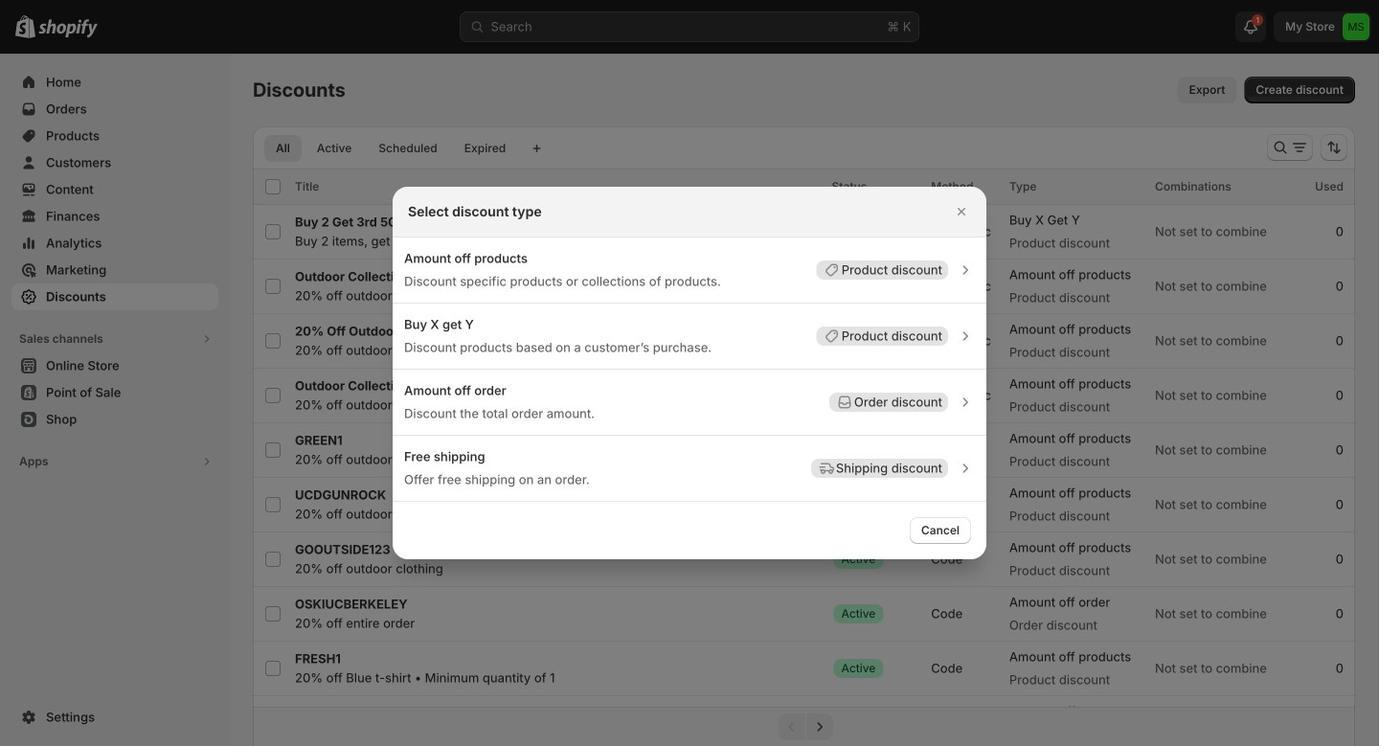 Task type: locate. For each thing, give the bounding box(es) containing it.
shopify image
[[38, 19, 98, 38]]

pagination element
[[253, 707, 1356, 746]]

dialog
[[0, 187, 1379, 559]]

tab list
[[261, 134, 521, 162]]



Task type: vqa. For each thing, say whether or not it's contained in the screenshot.
"DIALOG"
yes



